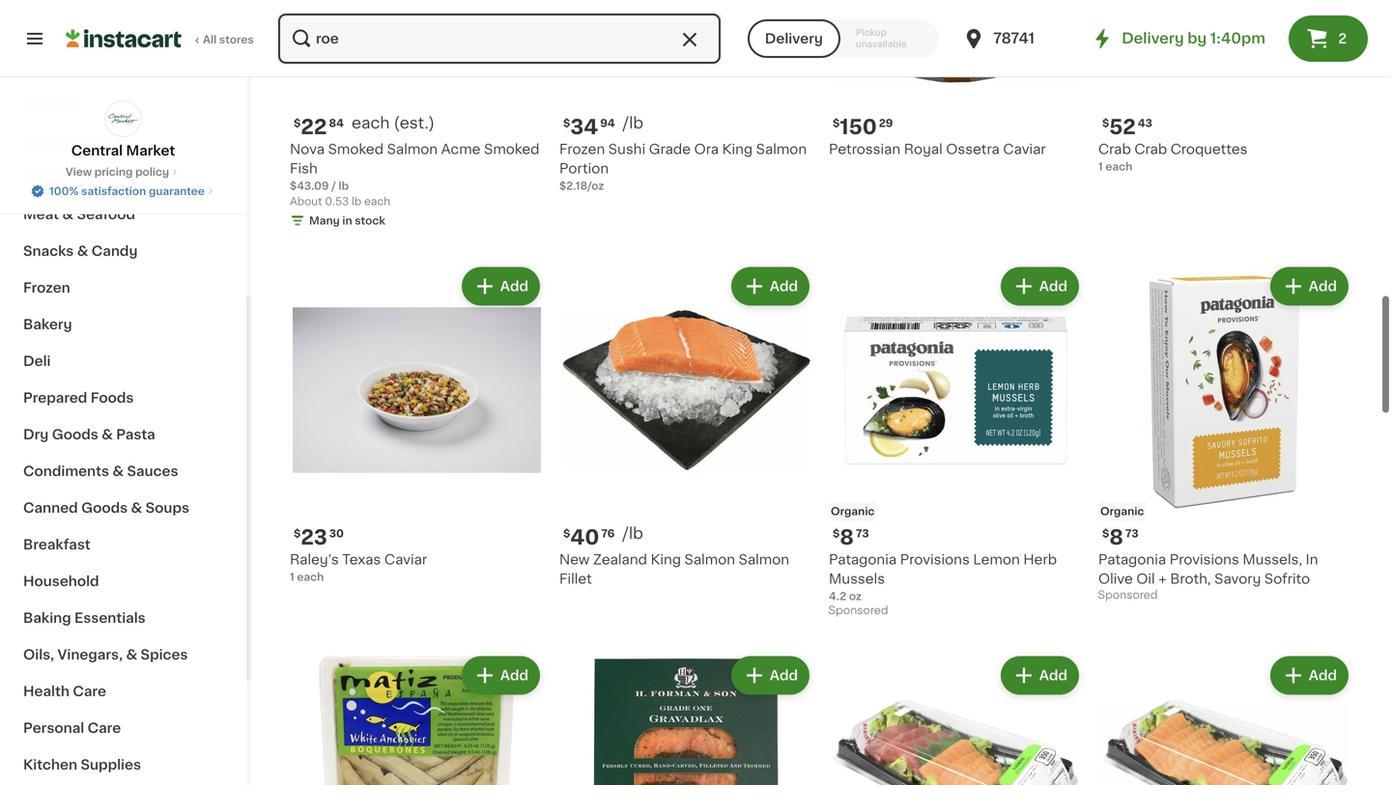 Task type: locate. For each thing, give the bounding box(es) containing it.
1 for 52
[[1098, 161, 1103, 172]]

crab down 43
[[1135, 142, 1167, 156]]

100% satisfaction guarantee
[[49, 186, 205, 197]]

eggs
[[79, 134, 113, 148]]

1 horizontal spatial lb
[[352, 196, 361, 207]]

/lb
[[623, 115, 644, 131], [623, 526, 643, 541]]

central market link
[[71, 100, 175, 160]]

1
[[1098, 161, 1103, 172], [290, 572, 294, 582]]

$22.84 each (estimated) element
[[290, 114, 544, 140]]

34
[[570, 117, 598, 137]]

/lb right 94
[[623, 115, 644, 131]]

salmon inside the nova smoked salmon acme smoked fish $43.09 / lb about 0.53 lb each
[[387, 142, 438, 156]]

care down vinegars,
[[73, 685, 106, 699]]

frozen
[[559, 142, 605, 156], [23, 281, 70, 295]]

23
[[301, 527, 327, 548]]

0 vertical spatial 1
[[1098, 161, 1103, 172]]

personal care link
[[12, 710, 235, 747]]

household
[[23, 575, 99, 588]]

household link
[[12, 563, 235, 600]]

$ inside $ 52 43
[[1102, 118, 1109, 128]]

product group containing 40
[[559, 263, 813, 589]]

$ up the petrossian
[[833, 118, 840, 128]]

each down 52
[[1106, 161, 1133, 172]]

0 horizontal spatial provisions
[[900, 553, 970, 567]]

essentials
[[74, 612, 146, 625]]

1 horizontal spatial $ 8 73
[[1102, 527, 1139, 548]]

1 horizontal spatial organic
[[1100, 506, 1144, 517]]

1 provisions from the left
[[900, 553, 970, 567]]

1 horizontal spatial smoked
[[484, 142, 540, 156]]

& left eggs
[[64, 134, 75, 148]]

8
[[840, 527, 854, 548], [1109, 527, 1123, 548]]

1 down raley's on the left bottom of page
[[290, 572, 294, 582]]

+
[[1159, 572, 1167, 586]]

goods for dry
[[52, 428, 98, 442]]

patagonia up oil
[[1098, 553, 1166, 567]]

$ 23 30
[[294, 527, 344, 548]]

100%
[[49, 186, 79, 197]]

0 vertical spatial goods
[[52, 428, 98, 442]]

2 /lb from the top
[[623, 526, 643, 541]]

sofrito
[[1265, 572, 1310, 586]]

None search field
[[276, 12, 722, 66]]

prepared foods
[[23, 391, 134, 405]]

patagonia provisions mussels, in olive oil + broth, savory sofrito
[[1098, 553, 1318, 586]]

8 up the olive
[[1109, 527, 1123, 548]]

$ 8 73 up the olive
[[1102, 527, 1139, 548]]

1 inside 'raley's texas caviar 1 each'
[[290, 572, 294, 582]]

organic up the olive
[[1100, 506, 1144, 517]]

personal care
[[23, 722, 121, 735]]

$ up nova
[[294, 118, 301, 128]]

crab down 52
[[1098, 142, 1131, 156]]

caviar
[[1003, 142, 1046, 156], [384, 553, 427, 567]]

& left spices
[[126, 648, 137, 662]]

1 vertical spatial caviar
[[384, 553, 427, 567]]

0 vertical spatial lb
[[339, 181, 349, 191]]

policy
[[135, 167, 169, 177]]

1 horizontal spatial sponsored badge image
[[1098, 590, 1157, 601]]

each down raley's on the left bottom of page
[[297, 572, 324, 582]]

king inside frozen sushi grade ora king salmon portion $2.18/oz
[[722, 142, 753, 156]]

delivery
[[1122, 31, 1184, 45], [765, 32, 823, 45]]

1 vertical spatial goods
[[81, 501, 128, 515]]

pricing
[[94, 167, 133, 177]]

ossetra
[[946, 142, 1000, 156]]

kitchen
[[23, 758, 77, 772]]

2 8 from the left
[[1109, 527, 1123, 548]]

$43.09
[[290, 181, 329, 191]]

$ 150 29
[[833, 117, 893, 137]]

0 horizontal spatial $ 8 73
[[833, 527, 869, 548]]

acme
[[441, 142, 481, 156]]

1 $ 8 73 from the left
[[833, 527, 869, 548]]

frozen up the bakery
[[23, 281, 70, 295]]

2 73 from the left
[[1125, 528, 1139, 539]]

1 for 23
[[290, 572, 294, 582]]

in
[[342, 215, 352, 226]]

1 8 from the left
[[840, 527, 854, 548]]

0 horizontal spatial delivery
[[765, 32, 823, 45]]

$40.76 per pound element
[[559, 525, 813, 550]]

1 vertical spatial frozen
[[23, 281, 70, 295]]

/lb right 76
[[623, 526, 643, 541]]

provisions
[[900, 553, 970, 567], [1170, 553, 1239, 567]]

bakery
[[23, 318, 72, 331]]

0 horizontal spatial caviar
[[384, 553, 427, 567]]

& left pasta
[[102, 428, 113, 442]]

2 button
[[1289, 15, 1368, 62]]

royal
[[904, 142, 943, 156]]

0 horizontal spatial 1
[[290, 572, 294, 582]]

1 patagonia from the left
[[829, 553, 897, 567]]

provisions up the broth,
[[1170, 553, 1239, 567]]

73 up mussels on the bottom right of the page
[[856, 528, 869, 539]]

1 smoked from the left
[[328, 142, 384, 156]]

market
[[126, 144, 175, 157]]

dairy
[[23, 134, 61, 148]]

1 horizontal spatial frozen
[[559, 142, 605, 156]]

1 inside crab crab croquettes 1 each
[[1098, 161, 1103, 172]]

frozen for frozen sushi grade ora king salmon portion $2.18/oz
[[559, 142, 605, 156]]

delivery inside 'button'
[[765, 32, 823, 45]]

0 horizontal spatial 8
[[840, 527, 854, 548]]

satisfaction
[[81, 186, 146, 197]]

grade
[[649, 142, 691, 156]]

& left soups
[[131, 501, 142, 515]]

about
[[290, 196, 322, 207]]

$ inside '$ 40 76'
[[563, 528, 570, 539]]

petrossian
[[829, 142, 901, 156]]

deli
[[23, 355, 51, 368]]

1 horizontal spatial caviar
[[1003, 142, 1046, 156]]

snacks & candy
[[23, 244, 138, 258]]

1 vertical spatial care
[[88, 722, 121, 735]]

organic for patagonia provisions mussels, in olive oil + broth, savory sofrito
[[1100, 506, 1144, 517]]

organic
[[831, 506, 875, 517], [1100, 506, 1144, 517]]

care for health care
[[73, 685, 106, 699]]

1 horizontal spatial patagonia
[[1098, 553, 1166, 567]]

frozen inside frozen sushi grade ora king salmon portion $2.18/oz
[[559, 142, 605, 156]]

product group containing 23
[[290, 263, 544, 585]]

product group
[[290, 263, 544, 585], [559, 263, 813, 589], [829, 263, 1083, 622], [1098, 263, 1353, 606], [290, 653, 544, 785], [559, 653, 813, 785], [829, 653, 1083, 785], [1098, 653, 1353, 785]]

provisions inside patagonia provisions lemon herb mussels 4.2 oz
[[900, 553, 970, 567]]

sponsored badge image for patagonia provisions mussels, in olive oil + broth, savory sofrito
[[1098, 590, 1157, 601]]

2 crab from the left
[[1135, 142, 1167, 156]]

1 vertical spatial 1
[[290, 572, 294, 582]]

provisions inside patagonia provisions mussels, in olive oil + broth, savory sofrito
[[1170, 553, 1239, 567]]

each inside crab crab croquettes 1 each
[[1106, 161, 1133, 172]]

$ up the olive
[[1102, 528, 1109, 539]]

kitchen supplies
[[23, 758, 141, 772]]

0 vertical spatial king
[[722, 142, 753, 156]]

by
[[1188, 31, 1207, 45]]

each (est.)
[[352, 115, 435, 131]]

1 horizontal spatial crab
[[1135, 142, 1167, 156]]

$ up raley's on the left bottom of page
[[294, 528, 301, 539]]

king right ora
[[722, 142, 753, 156]]

each up stock
[[364, 196, 390, 207]]

0 horizontal spatial sponsored badge image
[[829, 606, 887, 617]]

0 horizontal spatial crab
[[1098, 142, 1131, 156]]

each inside the nova smoked salmon acme smoked fish $43.09 / lb about 0.53 lb each
[[364, 196, 390, 207]]

0 horizontal spatial frozen
[[23, 281, 70, 295]]

delivery for delivery by 1:40pm
[[1122, 31, 1184, 45]]

patagonia up mussels on the bottom right of the page
[[829, 553, 897, 567]]

meat & seafood
[[23, 208, 135, 221]]

all stores link
[[66, 12, 255, 66]]

oils,
[[23, 648, 54, 662]]

1 horizontal spatial king
[[722, 142, 753, 156]]

frozen up portion
[[559, 142, 605, 156]]

sponsored badge image down oz
[[829, 606, 887, 617]]

crab
[[1098, 142, 1131, 156], [1135, 142, 1167, 156]]

1 horizontal spatial 1
[[1098, 161, 1103, 172]]

0 horizontal spatial patagonia
[[829, 553, 897, 567]]

0 vertical spatial /lb
[[623, 115, 644, 131]]

43
[[1138, 118, 1153, 128]]

patagonia inside patagonia provisions lemon herb mussels 4.2 oz
[[829, 553, 897, 567]]

0 vertical spatial sponsored badge image
[[1098, 590, 1157, 601]]

73 up oil
[[1125, 528, 1139, 539]]

king down $40.76 per pound element
[[651, 553, 681, 567]]

provisions left lemon
[[900, 553, 970, 567]]

savory
[[1215, 572, 1261, 586]]

0 vertical spatial caviar
[[1003, 142, 1046, 156]]

73 for patagonia provisions lemon herb mussels
[[856, 528, 869, 539]]

foods
[[91, 391, 134, 405]]

goods down condiments & sauces
[[81, 501, 128, 515]]

0 vertical spatial care
[[73, 685, 106, 699]]

4.2
[[829, 591, 847, 602]]

patagonia inside patagonia provisions mussels, in olive oil + broth, savory sofrito
[[1098, 553, 1166, 567]]

1 horizontal spatial delivery
[[1122, 31, 1184, 45]]

$ inside $ 150 29
[[833, 118, 840, 128]]

sponsored badge image down the olive
[[1098, 590, 1157, 601]]

stores
[[219, 34, 254, 45]]

1 horizontal spatial provisions
[[1170, 553, 1239, 567]]

1 73 from the left
[[856, 528, 869, 539]]

meat & seafood link
[[12, 196, 235, 233]]

smoked right acme
[[484, 142, 540, 156]]

1 vertical spatial king
[[651, 553, 681, 567]]

2 $ 8 73 from the left
[[1102, 527, 1139, 548]]

lemon
[[973, 553, 1020, 567]]

2 patagonia from the left
[[1098, 553, 1166, 567]]

150
[[840, 117, 877, 137]]

salmon
[[387, 142, 438, 156], [756, 142, 807, 156], [685, 553, 735, 567], [739, 553, 789, 567]]

nova smoked salmon acme smoked fish $43.09 / lb about 0.53 lb each
[[290, 142, 540, 207]]

breakfast link
[[12, 527, 235, 563]]

0 horizontal spatial 73
[[856, 528, 869, 539]]

8 up mussels on the bottom right of the page
[[840, 527, 854, 548]]

all
[[203, 34, 217, 45]]

1 horizontal spatial 8
[[1109, 527, 1123, 548]]

1 /lb from the top
[[623, 115, 644, 131]]

organic up mussels on the bottom right of the page
[[831, 506, 875, 517]]

1 vertical spatial lb
[[352, 196, 361, 207]]

78741
[[993, 31, 1035, 45]]

patagonia for mussels
[[829, 553, 897, 567]]

each
[[352, 115, 390, 131], [1106, 161, 1133, 172], [364, 196, 390, 207], [297, 572, 324, 582]]

care
[[73, 685, 106, 699], [88, 722, 121, 735]]

patagonia provisions lemon herb mussels 4.2 oz
[[829, 553, 1057, 602]]

central market
[[71, 144, 175, 157]]

$ 8 73 up mussels on the bottom right of the page
[[833, 527, 869, 548]]

care up "supplies"
[[88, 722, 121, 735]]

herb
[[1023, 553, 1057, 567]]

lb right 0.53
[[352, 196, 361, 207]]

sponsored badge image
[[1098, 590, 1157, 601], [829, 606, 887, 617]]

1 vertical spatial /lb
[[623, 526, 643, 541]]

service type group
[[748, 19, 939, 58]]

0 horizontal spatial smoked
[[328, 142, 384, 156]]

add
[[500, 280, 528, 293], [770, 280, 798, 293], [1039, 280, 1068, 293], [1309, 280, 1337, 293], [500, 669, 528, 682], [770, 669, 798, 682], [1039, 669, 1068, 682], [1309, 669, 1337, 682]]

0 horizontal spatial organic
[[831, 506, 875, 517]]

goods down prepared foods on the left
[[52, 428, 98, 442]]

prepared foods link
[[12, 380, 235, 416]]

1 horizontal spatial 73
[[1125, 528, 1139, 539]]

$34.94 per pound element
[[559, 114, 813, 140]]

0 horizontal spatial king
[[651, 553, 681, 567]]

caviar right texas on the left of page
[[384, 553, 427, 567]]

new zealand king salmon salmon fillet
[[559, 553, 789, 586]]

lb right /
[[339, 181, 349, 191]]

$ left 94
[[563, 118, 570, 128]]

2 organic from the left
[[1100, 506, 1144, 517]]

$ left 43
[[1102, 118, 1109, 128]]

1 vertical spatial sponsored badge image
[[829, 606, 887, 617]]

1 down $ 52 43
[[1098, 161, 1103, 172]]

fish
[[290, 162, 318, 175]]

$ up new
[[563, 528, 570, 539]]

$2.18/oz
[[559, 181, 604, 191]]

caviar right ossetra
[[1003, 142, 1046, 156]]

0 vertical spatial frozen
[[559, 142, 605, 156]]

smoked down 84
[[328, 142, 384, 156]]

king inside new zealand king salmon salmon fillet
[[651, 553, 681, 567]]

2 provisions from the left
[[1170, 553, 1239, 567]]

1 organic from the left
[[831, 506, 875, 517]]

vinegars,
[[58, 648, 123, 662]]

condiments
[[23, 465, 109, 478]]



Task type: describe. For each thing, give the bounding box(es) containing it.
condiments & sauces
[[23, 465, 178, 478]]

76
[[601, 528, 615, 539]]

health
[[23, 685, 70, 699]]

texas
[[342, 553, 381, 567]]

central market logo image
[[105, 100, 142, 137]]

& left sauces
[[112, 465, 124, 478]]

frozen for frozen
[[23, 281, 70, 295]]

central
[[71, 144, 123, 157]]

52
[[1109, 117, 1136, 137]]

oil
[[1136, 572, 1155, 586]]

frozen link
[[12, 270, 235, 306]]

1:40pm
[[1210, 31, 1266, 45]]

29
[[879, 118, 893, 128]]

instacart logo image
[[66, 27, 182, 50]]

stock
[[355, 215, 385, 226]]

/lb inside $ 34 94 /lb
[[623, 115, 644, 131]]

beverages link
[[12, 159, 235, 196]]

guarantee
[[149, 186, 205, 197]]

each inside 'raley's texas caviar 1 each'
[[297, 572, 324, 582]]

/lb inside $40.76 per pound element
[[623, 526, 643, 541]]

Search field
[[278, 14, 720, 64]]

dry goods & pasta
[[23, 428, 155, 442]]

dairy & eggs
[[23, 134, 113, 148]]

caviar inside 'raley's texas caviar 1 each'
[[384, 553, 427, 567]]

$ 22 84
[[294, 117, 344, 137]]

$ 52 43
[[1102, 117, 1153, 137]]

73 for patagonia provisions mussels, in olive oil + broth, savory sofrito
[[1125, 528, 1139, 539]]

delivery for delivery
[[765, 32, 823, 45]]

view pricing policy link
[[66, 164, 181, 180]]

salmon inside frozen sushi grade ora king salmon portion $2.18/oz
[[756, 142, 807, 156]]

oils, vinegars, & spices
[[23, 648, 188, 662]]

sauces
[[127, 465, 178, 478]]

$ 8 73 for patagonia provisions mussels, in olive oil + broth, savory sofrito
[[1102, 527, 1139, 548]]

nova
[[290, 142, 325, 156]]

2 smoked from the left
[[484, 142, 540, 156]]

8 for patagonia provisions mussels, in olive oil + broth, savory sofrito
[[1109, 527, 1123, 548]]

patagonia for olive
[[1098, 553, 1166, 567]]

olive
[[1098, 572, 1133, 586]]

baking essentials link
[[12, 600, 235, 637]]

provisions for lemon
[[900, 553, 970, 567]]

zealand
[[593, 553, 647, 567]]

candy
[[92, 244, 138, 258]]

22
[[301, 117, 327, 137]]

$ inside $ 22 84
[[294, 118, 301, 128]]

(est.)
[[394, 115, 435, 131]]

canned goods & soups link
[[12, 490, 235, 527]]

$ 34 94 /lb
[[563, 115, 644, 137]]

raley's
[[290, 553, 339, 567]]

0 horizontal spatial lb
[[339, 181, 349, 191]]

new
[[559, 553, 590, 567]]

dairy & eggs link
[[12, 123, 235, 159]]

crab crab croquettes 1 each
[[1098, 142, 1248, 172]]

8 for patagonia provisions lemon herb mussels
[[840, 527, 854, 548]]

deli link
[[12, 343, 235, 380]]

ora
[[694, 142, 719, 156]]

fillet
[[559, 572, 592, 586]]

care for personal care
[[88, 722, 121, 735]]

personal
[[23, 722, 84, 735]]

$ inside $ 34 94 /lb
[[563, 118, 570, 128]]

$ up mussels on the bottom right of the page
[[833, 528, 840, 539]]

health care link
[[12, 673, 235, 710]]

$ 8 73 for patagonia provisions lemon herb mussels
[[833, 527, 869, 548]]

frozen sushi grade ora king salmon portion $2.18/oz
[[559, 142, 807, 191]]

$ inside $ 23 30
[[294, 528, 301, 539]]

petrossian royal ossetra caviar
[[829, 142, 1046, 156]]

snacks
[[23, 244, 74, 258]]

78741 button
[[962, 12, 1078, 66]]

organic for patagonia provisions lemon herb mussels
[[831, 506, 875, 517]]

sushi
[[608, 142, 646, 156]]

beverages
[[23, 171, 97, 185]]

sponsored badge image for patagonia provisions lemon herb mussels
[[829, 606, 887, 617]]

$ 40 76
[[563, 527, 615, 548]]

meat
[[23, 208, 59, 221]]

100% satisfaction guarantee button
[[30, 180, 216, 199]]

goods for canned
[[81, 501, 128, 515]]

& left the candy
[[77, 244, 88, 258]]

view
[[66, 167, 92, 177]]

delivery by 1:40pm link
[[1091, 27, 1266, 50]]

provisions for mussels,
[[1170, 553, 1239, 567]]

raley's texas caviar 1 each
[[290, 553, 427, 582]]

each right 84
[[352, 115, 390, 131]]

produce link
[[12, 86, 235, 123]]

mussels,
[[1243, 553, 1302, 567]]

croquettes
[[1171, 142, 1248, 156]]

oils, vinegars, & spices link
[[12, 637, 235, 673]]

in
[[1306, 553, 1318, 567]]

dry goods & pasta link
[[12, 416, 235, 453]]

portion
[[559, 162, 609, 175]]

oz
[[849, 591, 862, 602]]

pasta
[[116, 428, 155, 442]]

mussels
[[829, 572, 885, 586]]

all stores
[[203, 34, 254, 45]]

& down 100%
[[62, 208, 74, 221]]

84
[[329, 118, 344, 128]]

canned goods & soups
[[23, 501, 189, 515]]

delivery button
[[748, 19, 840, 58]]

1 crab from the left
[[1098, 142, 1131, 156]]

seafood
[[77, 208, 135, 221]]

many in stock
[[309, 215, 385, 226]]

94
[[600, 118, 615, 128]]

2
[[1339, 32, 1347, 45]]

canned
[[23, 501, 78, 515]]

bakery link
[[12, 306, 235, 343]]

supplies
[[81, 758, 141, 772]]



Task type: vqa. For each thing, say whether or not it's contained in the screenshot.
Petrossian
yes



